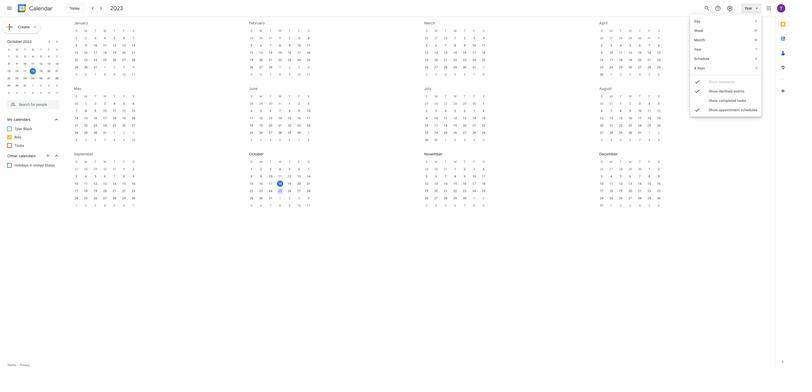 Task type: describe. For each thing, give the bounding box(es) containing it.
october 6 element
[[121, 203, 127, 209]]

black
[[23, 127, 32, 131]]

other calendars
[[7, 154, 36, 159]]

terms – privacy
[[7, 364, 30, 368]]

november grid
[[422, 159, 489, 210]]

june 1 element
[[111, 130, 118, 136]]

30 inside august 30 element
[[103, 168, 107, 171]]

calendars for my calendars
[[14, 117, 31, 122]]

october 2 element
[[83, 203, 89, 209]]

row group for january
[[72, 35, 138, 78]]

18 for 18 element on top of march 4 element
[[307, 51, 310, 55]]

17 inside july grid
[[434, 124, 438, 128]]

april
[[599, 21, 608, 26]]

november 1 element for november 3 element associated with october "grid"'s november 2 element
[[277, 196, 283, 202]]

29 inside august grid
[[619, 131, 623, 135]]

14 inside february grid
[[269, 51, 272, 55]]

may 5 element
[[646, 72, 652, 78]]

january 6 element
[[656, 203, 662, 209]]

1 check checkbox item from the top
[[690, 77, 761, 87]]

27 inside november 'grid'
[[434, 197, 438, 200]]

18 for 18 element over august 1 element
[[444, 124, 447, 128]]

show declined events
[[709, 89, 744, 93]]

march 31 element
[[646, 35, 652, 41]]

row group for november
[[422, 166, 489, 210]]

december 4 element
[[433, 203, 439, 209]]

13 inside october 2023 "grid"
[[47, 62, 50, 65]]

w for july
[[454, 95, 457, 98]]

8 inside september grid
[[123, 175, 125, 179]]

april 4 element
[[443, 72, 449, 78]]

20 inside february grid
[[259, 58, 263, 62]]

october 3 element
[[92, 203, 99, 209]]

december 8 element
[[471, 203, 477, 209]]

3 inside 'element'
[[629, 204, 631, 208]]

f for may
[[123, 95, 125, 98]]

18, today element for '18' 'cell' within 'row group'
[[277, 181, 283, 187]]

may 28 element
[[248, 101, 255, 107]]

28 for 28 'element' within the december grid
[[638, 197, 642, 200]]

may 30 element
[[267, 101, 274, 107]]

december 9 element
[[481, 203, 487, 209]]

row containing 13
[[597, 115, 664, 122]]

august grid
[[597, 93, 664, 144]]

20 inside december grid
[[629, 190, 632, 193]]

march 3 element
[[296, 64, 302, 71]]

february 5 element
[[73, 72, 79, 78]]

september 8 element
[[646, 137, 652, 143]]

august 3 element
[[462, 137, 468, 143]]

november 11 element for "november 4" element associated with 28 'element' within the october "grid"
[[305, 203, 312, 209]]

may 1 element
[[608, 72, 614, 78]]

12 inside december grid
[[619, 182, 623, 186]]

f for march
[[473, 29, 475, 33]]

13 inside the january grid
[[122, 44, 126, 47]]

november 8 element for november 3 element associated with october "grid"'s november 2 element's november 1 element
[[277, 203, 283, 209]]

june 4 element
[[73, 137, 79, 143]]

may 3 element
[[627, 72, 633, 78]]

12 inside the january grid
[[113, 44, 116, 47]]

23 inside february grid
[[288, 58, 291, 62]]

september 3 element
[[599, 137, 605, 143]]

september 1 element
[[646, 130, 652, 136]]

19 inside august grid
[[657, 117, 661, 120]]

november 6 element for november 7 element associated with october "grid"
[[258, 203, 264, 209]]

july 2 element
[[248, 137, 255, 143]]

schedule
[[694, 57, 709, 61]]

row containing 14
[[72, 115, 138, 122]]

november 2 element for november 3 element associated with october "grid"
[[286, 196, 293, 202]]

march 4 element
[[305, 64, 312, 71]]

m for june
[[260, 95, 262, 98]]

february 1 element
[[102, 64, 108, 71]]

29 inside october 2023 "grid"
[[7, 84, 10, 87]]

13 inside march grid
[[434, 51, 438, 55]]

june 3 element
[[130, 130, 137, 136]]

row group for december
[[597, 166, 664, 210]]

19 inside october 2023 "grid"
[[39, 70, 42, 73]]

19 inside april grid
[[629, 58, 632, 62]]

28 element inside the january grid
[[130, 57, 137, 63]]

february 8 element
[[102, 72, 108, 78]]

create
[[18, 25, 30, 29]]

october 30 element
[[433, 166, 439, 173]]

february
[[249, 21, 265, 26]]

may
[[74, 86, 81, 91]]

12 element inside february grid
[[248, 50, 255, 56]]

25 inside the january grid
[[103, 58, 107, 62]]

october 4 element
[[102, 203, 108, 209]]

menu containing check
[[690, 15, 761, 120]]

11 inside march grid
[[482, 44, 485, 47]]

28 for 28 'element' in march grid
[[444, 66, 447, 69]]

4 inside row
[[639, 204, 641, 208]]

october 2023 grid
[[5, 46, 61, 97]]

22 inside august grid
[[619, 124, 623, 128]]

17 inside november 'grid'
[[472, 182, 476, 186]]

16 inside december grid
[[657, 182, 661, 186]]

14 inside the june grid
[[278, 117, 282, 120]]

w for august
[[629, 95, 632, 98]]

m for may
[[85, 95, 87, 98]]

29 inside the january grid
[[75, 66, 78, 69]]

november 7 element for october "grid"
[[267, 203, 274, 209]]

f for january
[[123, 29, 125, 33]]

31 inside the january grid
[[94, 66, 97, 69]]

24 inside december grid
[[600, 197, 604, 200]]

22 inside november 'grid'
[[453, 190, 457, 193]]

tasks
[[15, 144, 24, 148]]

november 8 element for november 1 element related to november 2 element corresponding to november 3 element for october 2023 "grid" on the left of page
[[30, 90, 36, 96]]

june 10 element
[[130, 137, 137, 143]]

y
[[755, 48, 757, 51]]

row containing 31
[[597, 202, 664, 210]]

7 inside 'element'
[[270, 73, 271, 77]]

28 for may 28 element
[[250, 102, 253, 106]]

4 days
[[694, 66, 705, 70]]

m for april
[[610, 29, 613, 33]]

july 7 element
[[296, 137, 302, 143]]

10 inside december grid
[[600, 182, 604, 186]]

27 inside may 'grid'
[[132, 124, 135, 128]]

31 inside march grid
[[472, 66, 476, 69]]

november 6 element for november 7 element related to october 2023 "grid" on the left of page
[[14, 90, 20, 96]]

16 inside november 'grid'
[[463, 182, 466, 186]]

tasks
[[737, 99, 746, 103]]

february 27 element
[[433, 35, 439, 41]]

may 29 element
[[258, 101, 264, 107]]

18 for 18 element above june 1 element
[[113, 117, 116, 120]]

13 inside november 'grid'
[[434, 182, 438, 186]]

holidays in united states
[[15, 163, 55, 168]]

my calendars button
[[1, 116, 65, 124]]

october for october 2023
[[7, 39, 22, 44]]

december 7 element
[[462, 203, 468, 209]]

25 inside april grid
[[619, 66, 623, 69]]

26 inside the june grid
[[259, 131, 263, 135]]

year inside menu item
[[694, 47, 702, 52]]

october 7 element
[[130, 203, 137, 209]]

30 inside march 30 element
[[638, 36, 642, 40]]

Search for people text field
[[10, 100, 56, 109]]

12 element inside july grid
[[452, 115, 458, 122]]

28 for 28 'element' in the august grid
[[610, 131, 613, 135]]

july 6 element
[[286, 137, 293, 143]]

18 element up january 1 element
[[608, 188, 614, 194]]

13 inside august grid
[[600, 117, 604, 120]]

27 inside october "grid"
[[297, 190, 301, 193]]

completed
[[719, 99, 736, 103]]

20 inside september grid
[[103, 190, 107, 193]]

13 inside the june grid
[[269, 117, 272, 120]]

4 inside menu item
[[694, 66, 696, 70]]

18 for 18 element over february 1 element
[[103, 51, 107, 55]]

row containing 21
[[72, 122, 138, 129]]

show appointment schedules
[[709, 108, 757, 112]]

september grid
[[72, 159, 138, 210]]

1 vertical spatial 2023
[[23, 39, 32, 44]]

9 inside september grid
[[133, 175, 134, 179]]

tyler black
[[15, 127, 32, 131]]

–
[[17, 364, 19, 368]]

8 inside april grid
[[658, 44, 660, 47]]

16 inside february grid
[[288, 51, 291, 55]]

declined
[[719, 89, 733, 93]]

november 2 element for november 3 element for october 2023 "grid" on the left of page
[[38, 83, 44, 89]]

w for september
[[104, 160, 106, 164]]

august 5 element
[[481, 137, 487, 143]]

april 7 element
[[471, 72, 477, 78]]

november 3 element for october 2023 "grid" on the left of page
[[46, 83, 52, 89]]

june 30 element
[[471, 101, 477, 107]]

check for show declined events
[[694, 88, 700, 94]]

january 29 element
[[248, 35, 255, 41]]

26 inside october "grid"
[[288, 190, 291, 193]]

june 29 element
[[462, 101, 468, 107]]

year inside popup button
[[745, 6, 752, 11]]

17 inside october 2023 "grid"
[[23, 70, 26, 73]]

25 element inside cell
[[277, 188, 283, 194]]

march grid
[[422, 27, 489, 78]]

18 element up march 4 element
[[305, 50, 312, 56]]

august 4 element
[[471, 137, 477, 143]]

28 for february 28 element
[[444, 36, 447, 40]]

f for april
[[648, 29, 650, 33]]

31 inside "element"
[[648, 36, 651, 40]]

november 3 element for october "grid"
[[296, 196, 302, 202]]

april 5 element
[[452, 72, 458, 78]]

november 28 element
[[618, 166, 624, 173]]

privacy
[[20, 364, 30, 368]]

other
[[7, 154, 18, 159]]

28 for 28 'element' in the june grid
[[278, 131, 282, 135]]

12 inside march grid
[[425, 51, 428, 55]]

29 inside february grid
[[250, 36, 253, 40]]

15 inside february grid
[[278, 51, 282, 55]]

24 inside april grid
[[610, 66, 613, 69]]

february 28 element
[[443, 35, 449, 41]]

19 inside november 'grid'
[[425, 190, 428, 193]]

row group for september
[[72, 166, 138, 210]]

15 inside august grid
[[619, 117, 623, 120]]

april 8 element
[[481, 72, 487, 78]]

privacy link
[[20, 364, 30, 368]]

18 element up july 2 element
[[248, 123, 255, 129]]

18 cell for november 1 element related to november 2 element corresponding to november 3 element for october 2023 "grid" on the left of page
[[29, 68, 37, 75]]

20 inside october "grid"
[[297, 182, 301, 186]]

10 inside september grid
[[75, 182, 78, 186]]

31 inside july grid
[[434, 138, 438, 142]]

february 6 element
[[83, 72, 89, 78]]

february 4 element
[[130, 64, 137, 71]]

11 inside the june grid
[[250, 117, 253, 120]]

settings menu image
[[727, 5, 733, 11]]

august 29 element
[[92, 166, 99, 173]]

25 cell
[[275, 188, 285, 195]]

14 inside may 'grid'
[[75, 117, 78, 120]]

november 5 element for october "grid"
[[248, 203, 255, 209]]

october 1 element
[[73, 203, 79, 209]]

18 element up december 2 element
[[481, 181, 487, 187]]

16 inside july grid
[[425, 124, 428, 128]]

25 inside 25 element
[[278, 190, 282, 193]]

24 inside july grid
[[434, 131, 438, 135]]

june 25 element
[[423, 101, 430, 107]]

february 26 element
[[423, 35, 430, 41]]

check for show appointment schedules
[[694, 107, 700, 113]]

4 days menu item
[[690, 64, 761, 73]]

23 inside october 2023 "grid"
[[15, 77, 18, 80]]

june 5 element
[[83, 137, 89, 143]]

20 inside november 'grid'
[[434, 190, 438, 193]]

12 inside may 'grid'
[[122, 109, 126, 113]]

11 inside november 'grid'
[[482, 175, 485, 179]]

30 inside july 30 element
[[600, 102, 604, 106]]

row containing 6
[[597, 108, 664, 115]]

row containing 18
[[247, 122, 313, 129]]

march 11 element
[[305, 72, 312, 78]]

15 inside march grid
[[453, 51, 457, 55]]

november 27 element
[[608, 166, 614, 173]]

my calendars list
[[1, 125, 65, 150]]

4 inside "element"
[[610, 138, 612, 142]]

united
[[33, 163, 44, 168]]

25 inside the june 25 element
[[425, 102, 428, 106]]

24 inside march grid
[[472, 58, 476, 62]]

row containing 20
[[597, 122, 664, 129]]

october grid
[[247, 159, 313, 210]]

26 inside october 2023 "grid"
[[39, 77, 42, 80]]

may 6 element
[[656, 72, 662, 78]]

main drawer image
[[6, 5, 12, 11]]

25 inside december grid
[[610, 197, 613, 200]]

m for november
[[435, 160, 437, 164]]

schedules
[[741, 108, 757, 112]]

november 10 element for november 3 element for october 2023 "grid" on the left of page
[[46, 90, 52, 96]]

april 6 element
[[462, 72, 468, 78]]

row group for march
[[422, 35, 489, 78]]

july
[[424, 86, 431, 91]]

m inside october 2023 "grid"
[[16, 48, 18, 51]]

d
[[755, 20, 757, 23]]

7 inside december grid
[[639, 175, 641, 179]]

june 9 element
[[121, 137, 127, 143]]

november 30 element
[[637, 166, 643, 173]]

18 for '18' 'cell' inside october 2023 "grid"'s 18, today element
[[31, 70, 34, 73]]

august 1 element
[[443, 137, 449, 143]]

13 inside april grid
[[638, 51, 642, 55]]

my calendars
[[7, 117, 31, 122]]

check for show weekends
[[694, 79, 700, 85]]

m for september
[[85, 160, 87, 164]]

show weekends
[[709, 80, 735, 84]]

january 4 element
[[637, 203, 643, 209]]

show for show appointment schedules
[[709, 108, 718, 112]]

september 9 element
[[656, 137, 662, 143]]

march 26 element
[[599, 35, 605, 41]]

12 element inside october 2023 "grid"
[[38, 61, 44, 67]]

24 inside october 2023 "grid"
[[23, 77, 26, 80]]

13 inside october "grid"
[[297, 175, 301, 179]]

9 inside march grid
[[464, 44, 466, 47]]

today button
[[66, 2, 83, 15]]



Task type: locate. For each thing, give the bounding box(es) containing it.
show
[[709, 80, 718, 84], [709, 89, 718, 93], [709, 99, 718, 103], [709, 108, 718, 112]]

show completed tasks
[[709, 99, 746, 103]]

m for july
[[435, 95, 437, 98]]

0 vertical spatial november 7 element
[[22, 90, 28, 96]]

1 horizontal spatial 18 cell
[[275, 180, 285, 188]]

0 vertical spatial calendars
[[14, 117, 31, 122]]

tab list
[[776, 17, 790, 355]]

25
[[103, 58, 107, 62], [307, 58, 310, 62], [482, 58, 485, 62], [619, 66, 623, 69], [31, 77, 34, 80], [425, 102, 428, 106], [113, 124, 116, 128], [648, 124, 651, 128], [250, 131, 253, 135], [444, 131, 447, 135], [278, 190, 282, 193], [482, 190, 485, 193], [84, 197, 88, 200], [610, 197, 613, 200]]

0 vertical spatial year
[[745, 6, 752, 11]]

6 inside july grid
[[464, 109, 466, 113]]

f for december
[[648, 160, 650, 164]]

december 3 element
[[423, 203, 430, 209]]

november 4 element for 28 'element' inside the october 2023 "grid"
[[54, 83, 60, 89]]

31 element
[[92, 64, 99, 71], [471, 64, 477, 71], [22, 83, 28, 89], [102, 130, 108, 136], [637, 130, 643, 136], [433, 137, 439, 143], [267, 196, 274, 202], [599, 203, 605, 209]]

21 inside november 'grid'
[[444, 190, 447, 193]]

22 inside april grid
[[657, 58, 661, 62]]

m for january
[[85, 29, 87, 33]]

28 element inside the june grid
[[277, 130, 283, 136]]

25 element
[[102, 57, 108, 63], [305, 57, 312, 63], [481, 57, 487, 63], [618, 64, 624, 71], [30, 75, 36, 82], [111, 123, 118, 129], [646, 123, 652, 129], [248, 130, 255, 136], [443, 130, 449, 136], [277, 188, 283, 194], [481, 188, 487, 194], [83, 196, 89, 202], [608, 196, 614, 202]]

1 vertical spatial november 5 element
[[248, 203, 255, 209]]

0 vertical spatial november 9 element
[[38, 90, 44, 96]]

row group containing 25
[[422, 100, 489, 144]]

may 4 element
[[637, 72, 643, 78]]

8 inside december grid
[[648, 175, 650, 179]]

31
[[269, 36, 272, 40], [648, 36, 651, 40], [94, 66, 97, 69], [472, 66, 476, 69], [23, 84, 26, 87], [278, 102, 282, 106], [610, 102, 613, 106], [103, 131, 107, 135], [638, 131, 642, 135], [434, 138, 438, 142], [113, 168, 116, 171], [444, 168, 447, 171], [269, 197, 272, 200], [600, 204, 604, 208]]

june grid
[[247, 93, 313, 144]]

23
[[84, 58, 88, 62], [288, 58, 291, 62], [463, 58, 466, 62], [600, 66, 604, 69], [15, 77, 18, 80], [94, 124, 97, 128], [297, 124, 301, 128], [629, 124, 632, 128], [425, 131, 428, 135], [132, 190, 135, 193], [259, 190, 263, 193], [463, 190, 466, 193], [657, 190, 661, 193]]

0 vertical spatial check
[[694, 79, 700, 85]]

w for june
[[279, 95, 281, 98]]

28 element inside april grid
[[646, 64, 652, 71]]

21 inside october 2023 "grid"
[[55, 70, 58, 73]]

28 for 28 'element' in the july grid
[[472, 131, 476, 135]]

m down july 3 element
[[260, 160, 262, 164]]

x
[[755, 66, 757, 70]]

12 inside october 2023 "grid"
[[39, 62, 42, 65]]

7 inside july grid
[[473, 109, 475, 113]]

m up the october 30 element at the top right
[[435, 160, 437, 164]]

in
[[30, 163, 32, 168]]

1 horizontal spatial november 8 element
[[277, 203, 283, 209]]

november 6 element
[[14, 90, 20, 96], [258, 203, 264, 209]]

3 check checkbox item from the top
[[690, 105, 761, 115]]

0 horizontal spatial november 8 element
[[30, 90, 36, 96]]

14 inside august grid
[[610, 117, 613, 120]]

1 vertical spatial november 1 element
[[277, 196, 283, 202]]

november 5 element inside october "grid"
[[248, 203, 255, 209]]

28 inside the january grid
[[132, 58, 135, 62]]

w for november
[[454, 160, 457, 164]]

create button
[[2, 21, 41, 33]]

november 3 element
[[46, 83, 52, 89], [296, 196, 302, 202]]

april grid
[[597, 27, 664, 78]]

m down october 2023
[[16, 48, 18, 51]]

june 28 element
[[452, 101, 458, 107]]

1 vertical spatial november 11 element
[[305, 203, 312, 209]]

november 1 element up search for people text box
[[30, 83, 36, 89]]

1 horizontal spatial november 6 element
[[258, 203, 264, 209]]

w inside august grid
[[629, 95, 632, 98]]

1 vertical spatial 18, today element
[[277, 181, 283, 187]]

m for october
[[260, 160, 262, 164]]

11 inside september grid
[[84, 182, 88, 186]]

1 horizontal spatial november 3 element
[[296, 196, 302, 202]]

18, today element for '18' 'cell' inside october 2023 "grid"
[[30, 68, 36, 74]]

year down month
[[694, 47, 702, 52]]

w for january
[[104, 29, 106, 33]]

28 element inside august grid
[[608, 130, 614, 136]]

m inside the january grid
[[85, 29, 87, 33]]

16 inside the june grid
[[297, 117, 301, 120]]

18 element up june 1 element
[[111, 115, 118, 122]]

november 4 element for 28 'element' within the october "grid"
[[305, 196, 312, 202]]

f for october
[[298, 160, 300, 164]]

check checkbox item up declined
[[690, 77, 761, 87]]

show for show declined events
[[709, 89, 718, 93]]

14 element
[[130, 42, 137, 49], [267, 50, 274, 56], [443, 50, 449, 56], [646, 50, 652, 56], [54, 61, 60, 67], [73, 115, 79, 122], [277, 115, 283, 122], [471, 115, 477, 122], [608, 115, 614, 122], [305, 174, 312, 180], [111, 181, 118, 187], [443, 181, 449, 187], [637, 181, 643, 187]]

october down july 3 element
[[249, 152, 264, 157]]

august 28 element
[[83, 166, 89, 173]]

calendars
[[14, 117, 31, 122], [19, 154, 36, 159]]

october down create dropdown button
[[7, 39, 22, 44]]

december
[[599, 152, 618, 157]]

terms
[[7, 364, 16, 368]]

12
[[113, 44, 116, 47], [250, 51, 253, 55], [425, 51, 428, 55], [629, 51, 632, 55], [39, 62, 42, 65], [122, 109, 126, 113], [657, 109, 661, 113], [259, 117, 263, 120], [453, 117, 457, 120], [288, 175, 291, 179], [94, 182, 97, 186], [425, 182, 428, 186], [619, 182, 623, 186]]

m down 'february 6' element
[[85, 95, 87, 98]]

august
[[599, 86, 612, 91]]

16 inside august grid
[[629, 117, 632, 120]]

november 8 element up search for people text box
[[30, 90, 36, 96]]

30 inside november 30 element
[[638, 168, 642, 171]]

0 horizontal spatial 18 cell
[[29, 68, 37, 75]]

february 11 element
[[130, 72, 137, 78]]

18 element up october 2 element
[[83, 188, 89, 194]]

31 inside december grid
[[600, 204, 604, 208]]

28
[[444, 36, 447, 40], [619, 36, 623, 40], [132, 58, 135, 62], [269, 66, 272, 69], [444, 66, 447, 69], [648, 66, 651, 69], [55, 77, 58, 80], [250, 102, 253, 106], [453, 102, 457, 106], [75, 131, 78, 135], [278, 131, 282, 135], [472, 131, 476, 135], [610, 131, 613, 135], [84, 168, 88, 171], [619, 168, 623, 171], [307, 190, 310, 193], [113, 197, 116, 200], [444, 197, 447, 200], [638, 197, 642, 200]]

18 element
[[102, 50, 108, 56], [305, 50, 312, 56], [481, 50, 487, 56], [618, 57, 624, 63], [111, 115, 118, 122], [646, 115, 652, 122], [248, 123, 255, 129], [443, 123, 449, 129], [481, 181, 487, 187], [83, 188, 89, 194], [608, 188, 614, 194]]

1 vertical spatial october
[[249, 152, 264, 157]]

calendars up 'in'
[[19, 154, 36, 159]]

tyler
[[15, 127, 22, 131]]

w inside april grid
[[629, 29, 632, 33]]

october
[[7, 39, 22, 44], [249, 152, 264, 157]]

1 horizontal spatial year
[[745, 6, 752, 11]]

12 inside october "grid"
[[288, 175, 291, 179]]

3 show from the top
[[709, 99, 718, 103]]

17 inside the june grid
[[307, 117, 310, 120]]

september 6 element
[[627, 137, 633, 143]]

1 horizontal spatial november 11 element
[[305, 203, 312, 209]]

11
[[103, 44, 107, 47], [307, 44, 310, 47], [482, 44, 485, 47], [619, 51, 623, 55], [31, 62, 34, 65], [132, 73, 135, 77], [307, 73, 310, 77], [55, 92, 58, 94], [113, 109, 116, 113], [648, 109, 651, 113], [250, 117, 253, 120], [444, 117, 447, 120], [278, 175, 282, 179], [482, 175, 485, 179], [84, 182, 88, 186], [610, 182, 613, 186], [307, 204, 310, 208]]

24 inside may 'grid'
[[103, 124, 107, 128]]

0 horizontal spatial november 1 element
[[30, 83, 36, 89]]

14 inside october "grid"
[[307, 175, 310, 179]]

2 vertical spatial check
[[694, 107, 700, 113]]

1 vertical spatial november 2 element
[[286, 196, 293, 202]]

0 horizontal spatial november 4 element
[[54, 83, 60, 89]]

28 inside february grid
[[269, 66, 272, 69]]

january 31 element
[[267, 35, 274, 41]]

show for show completed tasks
[[709, 99, 718, 103]]

22 inside july grid
[[482, 124, 485, 128]]

0 vertical spatial november 2 element
[[38, 83, 44, 89]]

september 4 element
[[608, 137, 614, 143]]

f for february
[[298, 29, 300, 33]]

f inside august grid
[[648, 95, 650, 98]]

1 horizontal spatial november 2 element
[[286, 196, 293, 202]]

18 for 18 element on top of october 2 element
[[84, 190, 88, 193]]

2 show from the top
[[709, 89, 718, 93]]

2023
[[110, 5, 123, 12], [23, 39, 32, 44]]

row containing 7
[[72, 108, 138, 115]]

10 inside march grid
[[472, 44, 476, 47]]

year button
[[741, 2, 761, 15]]

november 1 element for november 2 element corresponding to november 3 element for october 2023 "grid" on the left of page
[[30, 83, 36, 89]]

0 vertical spatial november 10 element
[[46, 90, 52, 96]]

21 inside july grid
[[472, 124, 476, 128]]

15 inside september grid
[[122, 182, 126, 186]]

1 vertical spatial november 4 element
[[305, 196, 312, 202]]

0 vertical spatial 2023
[[110, 5, 123, 12]]

january grid
[[72, 27, 138, 78]]

1 vertical spatial november 7 element
[[267, 203, 274, 209]]

5
[[114, 36, 115, 40], [251, 44, 252, 47], [426, 44, 427, 47], [629, 44, 631, 47], [40, 55, 42, 58], [75, 73, 77, 77], [251, 73, 252, 77], [454, 73, 456, 77], [648, 73, 650, 77], [8, 92, 10, 94], [123, 102, 125, 106], [658, 102, 660, 106], [260, 109, 262, 113], [454, 109, 456, 113], [85, 138, 87, 142], [279, 138, 281, 142], [483, 138, 485, 142], [620, 138, 622, 142], [289, 168, 290, 171], [95, 175, 96, 179], [426, 175, 427, 179], [620, 175, 622, 179], [114, 204, 115, 208], [251, 204, 252, 208], [445, 204, 447, 208], [648, 204, 650, 208]]

14 inside september grid
[[113, 182, 116, 186]]

0 horizontal spatial november 7 element
[[22, 90, 28, 96]]

1 check from the top
[[694, 79, 700, 85]]

1 vertical spatial november 9 element
[[286, 203, 293, 209]]

calendar element
[[17, 3, 53, 15]]

row group for february
[[247, 35, 313, 78]]

15 inside may 'grid'
[[84, 117, 88, 120]]

m up y
[[754, 38, 757, 42]]

21 inside the june grid
[[278, 124, 282, 128]]

m
[[85, 29, 87, 33], [260, 29, 262, 33], [435, 29, 437, 33], [610, 29, 613, 33], [754, 38, 757, 42], [16, 48, 18, 51], [85, 95, 87, 98], [260, 95, 262, 98], [435, 95, 437, 98], [610, 95, 613, 98], [85, 160, 87, 164], [260, 160, 262, 164], [435, 160, 437, 164], [610, 160, 613, 164]]

19 inside march grid
[[425, 58, 428, 62]]

november 8 element down 25 cell in the bottom left of the page
[[277, 203, 283, 209]]

m up may 29 element
[[260, 95, 262, 98]]

0 vertical spatial 18, today element
[[30, 68, 36, 74]]

today
[[70, 6, 80, 11]]

12 inside april grid
[[629, 51, 632, 55]]

m inside april grid
[[610, 29, 613, 33]]

0 horizontal spatial 2023
[[23, 39, 32, 44]]

f for september
[[123, 160, 125, 164]]

1 horizontal spatial november 5 element
[[248, 203, 255, 209]]

m inside the june grid
[[260, 95, 262, 98]]

november 5 element for october 2023 "grid" on the left of page
[[6, 90, 12, 96]]

12 inside november 'grid'
[[425, 182, 428, 186]]

0 horizontal spatial november 5 element
[[6, 90, 12, 96]]

1 vertical spatial check
[[694, 88, 700, 94]]

18 element up may 2 element
[[618, 57, 624, 63]]

november 10 element for november 3 element associated with october "grid"
[[296, 203, 302, 209]]

26 element
[[111, 57, 118, 63], [248, 64, 255, 71], [423, 64, 430, 71], [627, 64, 633, 71], [38, 75, 44, 82], [121, 123, 127, 129], [656, 123, 662, 129], [258, 130, 264, 136], [452, 130, 458, 136], [286, 188, 293, 194], [92, 196, 99, 202], [423, 196, 430, 202], [618, 196, 624, 202]]

w for december
[[629, 160, 632, 164]]

february 2 element
[[111, 64, 118, 71]]

0 vertical spatial october
[[7, 39, 22, 44]]

16
[[84, 51, 88, 55], [288, 51, 291, 55], [463, 51, 466, 55], [600, 58, 604, 62], [15, 70, 18, 73], [94, 117, 97, 120], [297, 117, 301, 120], [629, 117, 632, 120], [425, 124, 428, 128], [132, 182, 135, 186], [259, 182, 263, 186], [463, 182, 466, 186], [657, 182, 661, 186]]

23 inside the january grid
[[84, 58, 88, 62]]

july grid
[[422, 93, 489, 144]]

0 vertical spatial november 8 element
[[30, 90, 36, 96]]

june 7 element
[[102, 137, 108, 143]]

22 inside september grid
[[122, 190, 126, 193]]

m for august
[[610, 95, 613, 98]]

a
[[755, 57, 757, 61]]

calendars for other calendars
[[19, 154, 36, 159]]

week menu item
[[690, 26, 761, 35]]

29
[[250, 36, 253, 40], [629, 36, 632, 40], [75, 66, 78, 69], [453, 66, 457, 69], [657, 66, 661, 69], [7, 84, 10, 87], [259, 102, 263, 106], [463, 102, 466, 106], [84, 131, 88, 135], [288, 131, 291, 135], [482, 131, 485, 135], [619, 131, 623, 135], [94, 168, 97, 171], [425, 168, 428, 171], [629, 168, 632, 171], [122, 197, 126, 200], [250, 197, 253, 200], [453, 197, 457, 200], [648, 197, 651, 200]]

0 horizontal spatial october
[[7, 39, 22, 44]]

15
[[75, 51, 78, 55], [278, 51, 282, 55], [453, 51, 457, 55], [657, 51, 661, 55], [7, 70, 10, 73], [84, 117, 88, 120], [288, 117, 291, 120], [482, 117, 485, 120], [619, 117, 623, 120], [122, 182, 126, 186], [250, 182, 253, 186], [453, 182, 457, 186], [648, 182, 651, 186]]

18 for 18 element on top of january 1 element
[[610, 190, 613, 193]]

f for november
[[473, 160, 475, 164]]

0 horizontal spatial 18, today element
[[30, 68, 36, 74]]

month menu item
[[690, 35, 761, 45]]

m up march 27 element
[[610, 29, 613, 33]]

july 30 element
[[599, 101, 605, 107]]

28 for 28 'element' inside september grid
[[113, 197, 116, 200]]

22 inside october 2023 "grid"
[[7, 77, 10, 80]]

july 3 element
[[258, 137, 264, 143]]

0 horizontal spatial november 2 element
[[38, 83, 44, 89]]

27 element
[[121, 57, 127, 63], [258, 64, 264, 71], [433, 64, 439, 71], [637, 64, 643, 71], [46, 75, 52, 82], [130, 123, 137, 129], [267, 130, 274, 136], [462, 130, 468, 136], [599, 130, 605, 136], [296, 188, 302, 194], [102, 196, 108, 202], [433, 196, 439, 202], [627, 196, 633, 202]]

row group
[[72, 35, 138, 78], [247, 35, 313, 78], [422, 35, 489, 78], [597, 35, 664, 78], [5, 53, 61, 97], [72, 100, 138, 144], [247, 100, 313, 144], [422, 100, 489, 144], [597, 100, 664, 144], [72, 166, 138, 210], [247, 166, 313, 210], [422, 166, 489, 210], [597, 166, 664, 210]]

m up june 26 element
[[435, 95, 437, 98]]

february 10 element
[[121, 72, 127, 78]]

march
[[424, 21, 435, 26]]

march 8 element
[[277, 72, 283, 78]]

show for show weekends
[[709, 80, 718, 84]]

events
[[734, 89, 744, 93]]

october for october
[[249, 152, 264, 157]]

march 28 element
[[618, 35, 624, 41]]

row group for april
[[597, 35, 664, 78]]

18 element up february 1 element
[[102, 50, 108, 56]]

1 horizontal spatial october
[[249, 152, 264, 157]]

add other calendars image
[[45, 153, 51, 159]]

18 inside september grid
[[84, 190, 88, 193]]

other calendars button
[[1, 152, 65, 160]]

24 inside september grid
[[75, 197, 78, 200]]

m up january 30 'element'
[[260, 29, 262, 33]]

0 vertical spatial november 11 element
[[54, 90, 60, 96]]

w for march
[[454, 29, 457, 33]]

m up november 27 element
[[610, 160, 613, 164]]

m up august 28 element
[[85, 160, 87, 164]]

november 7 element for october 2023 "grid" on the left of page
[[22, 90, 28, 96]]

november 4 element
[[54, 83, 60, 89], [305, 196, 312, 202]]

november 5 element inside october 2023 "grid"
[[6, 90, 12, 96]]

menu
[[690, 15, 761, 120]]

check
[[694, 79, 700, 85], [694, 88, 700, 94], [694, 107, 700, 113]]

1 horizontal spatial november 7 element
[[267, 203, 274, 209]]

april 2 element
[[423, 72, 430, 78]]

1 horizontal spatial 18, today element
[[277, 181, 283, 187]]

18 for 18 element over december 2 element
[[482, 182, 485, 186]]

march 27 element
[[608, 35, 614, 41]]

21 inside april grid
[[648, 58, 651, 62]]

show left weekends
[[709, 80, 718, 84]]

row group for june
[[247, 100, 313, 144]]

28 for august 28 element
[[84, 168, 88, 171]]

0 horizontal spatial year
[[694, 47, 702, 52]]

18 for 18 element on top of july 2 element
[[250, 124, 253, 128]]

w for may
[[104, 95, 106, 98]]

27
[[434, 36, 438, 40], [610, 36, 613, 40], [122, 58, 126, 62], [259, 66, 263, 69], [434, 66, 438, 69], [638, 66, 642, 69], [47, 77, 50, 80], [444, 102, 447, 106], [132, 124, 135, 128], [269, 131, 272, 135], [463, 131, 466, 135], [600, 131, 604, 135], [75, 168, 78, 171], [610, 168, 613, 171], [297, 190, 301, 193], [103, 197, 107, 200], [434, 197, 438, 200], [629, 197, 632, 200]]

month
[[694, 38, 705, 42]]

m for december
[[610, 160, 613, 164]]

row group containing 28
[[247, 100, 313, 144]]

1 vertical spatial 18 cell
[[275, 180, 285, 188]]

1 horizontal spatial november 4 element
[[305, 196, 312, 202]]

march 30 element
[[637, 35, 643, 41]]

appointment
[[719, 108, 740, 112]]

15 inside the june grid
[[288, 117, 291, 120]]

november
[[424, 152, 443, 157]]

18 element up april 1 element
[[481, 50, 487, 56]]

24 inside august grid
[[638, 124, 642, 128]]

f for july
[[473, 95, 475, 98]]

calendar heading
[[28, 5, 53, 12]]

m inside march grid
[[435, 29, 437, 33]]

28 element
[[130, 57, 137, 63], [267, 64, 274, 71], [443, 64, 449, 71], [646, 64, 652, 71], [54, 75, 60, 82], [73, 130, 79, 136], [277, 130, 283, 136], [471, 130, 477, 136], [608, 130, 614, 136], [305, 188, 312, 194], [111, 196, 118, 202], [443, 196, 449, 202], [637, 196, 643, 202]]

check checkbox item down show completed tasks
[[690, 105, 761, 115]]

1 horizontal spatial november 10 element
[[296, 203, 302, 209]]

0 horizontal spatial november 10 element
[[46, 90, 52, 96]]

18 for 18, today element for '18' 'cell' within 'row group'
[[278, 182, 282, 186]]

february 9 element
[[111, 72, 118, 78]]

m up "february 27" element at the top right
[[435, 29, 437, 33]]

show left completed
[[709, 99, 718, 103]]

4
[[104, 36, 106, 40], [308, 36, 309, 40], [483, 36, 485, 40], [620, 44, 622, 47], [32, 55, 34, 58], [133, 66, 134, 69], [308, 66, 309, 69], [694, 66, 696, 70], [445, 73, 447, 77], [639, 73, 641, 77], [56, 84, 58, 87], [114, 102, 115, 106], [648, 102, 650, 106], [251, 109, 252, 113], [445, 109, 447, 113], [75, 138, 77, 142], [270, 138, 271, 142], [473, 138, 475, 142], [610, 138, 612, 142], [279, 168, 281, 171], [483, 168, 485, 171], [85, 175, 87, 179], [610, 175, 612, 179], [308, 197, 309, 200], [104, 204, 106, 208], [435, 204, 437, 208], [639, 204, 641, 208]]

february 3 element
[[121, 64, 127, 71]]

0 horizontal spatial november 3 element
[[46, 83, 52, 89]]

8
[[75, 44, 77, 47], [279, 44, 281, 47], [454, 44, 456, 47], [658, 44, 660, 47], [8, 62, 10, 65], [104, 73, 106, 77], [279, 73, 281, 77], [483, 73, 485, 77], [32, 92, 34, 94], [85, 109, 87, 113], [289, 109, 290, 113], [483, 109, 485, 113], [620, 109, 622, 113], [114, 138, 115, 142], [308, 138, 309, 142], [648, 138, 650, 142], [123, 175, 125, 179], [251, 175, 252, 179], [454, 175, 456, 179], [648, 175, 650, 179], [279, 204, 281, 208], [473, 204, 475, 208]]

m up july 31 element
[[610, 95, 613, 98]]

28 for 28 'element' within april grid
[[648, 66, 651, 69]]

28 for 28 'element' in the the january grid
[[132, 58, 135, 62]]

m for february
[[260, 29, 262, 33]]

w inside "menu item"
[[754, 29, 757, 33]]

october 31 element
[[443, 166, 449, 173]]

calendar
[[29, 5, 53, 12]]

0 vertical spatial november 6 element
[[14, 90, 20, 96]]

september
[[74, 152, 93, 157]]

june 2 element
[[121, 130, 127, 136]]

28 for 28 'element' within the october "grid"
[[307, 190, 310, 193]]

28 for 28 'element' inside the october 2023 "grid"
[[55, 77, 58, 80]]

26
[[425, 36, 428, 40], [600, 36, 604, 40], [113, 58, 116, 62], [250, 66, 253, 69], [425, 66, 428, 69], [629, 66, 632, 69], [39, 77, 42, 80], [434, 102, 438, 106], [122, 124, 126, 128], [657, 124, 661, 128], [259, 131, 263, 135], [453, 131, 457, 135], [600, 168, 604, 171], [288, 190, 291, 193], [94, 197, 97, 200], [425, 197, 428, 200], [619, 197, 623, 200]]

m inside september grid
[[85, 160, 87, 164]]

f for june
[[298, 95, 300, 98]]

november 1 element down 25 cell in the bottom left of the page
[[277, 196, 283, 202]]

23 inside march grid
[[463, 58, 466, 62]]

june 8 element
[[111, 137, 118, 143]]

15 inside october "grid"
[[250, 182, 253, 186]]

25 inside march grid
[[482, 58, 485, 62]]

10 inside august grid
[[638, 109, 642, 113]]

19 inside the june grid
[[259, 124, 263, 128]]

9 inside july grid
[[426, 117, 427, 120]]

14 inside october 2023 "grid"
[[55, 62, 58, 65]]

december 1 element
[[471, 196, 477, 202]]

18 for 18 element on top of september 1 element
[[648, 117, 651, 120]]

row group for may
[[72, 100, 138, 144]]

march 9 element
[[286, 72, 293, 78]]

20 inside the january grid
[[122, 51, 126, 55]]

calendars up tyler black
[[14, 117, 31, 122]]

july 8 element
[[305, 137, 312, 143]]

0 vertical spatial november 4 element
[[54, 83, 60, 89]]

m down january
[[85, 29, 87, 33]]

m inside november 'grid'
[[435, 160, 437, 164]]

days
[[697, 66, 705, 70]]

m for march
[[435, 29, 437, 33]]

f for august
[[648, 95, 650, 98]]

show left declined
[[709, 89, 718, 93]]

0 horizontal spatial november 6 element
[[14, 90, 20, 96]]

27 inside the january grid
[[122, 58, 126, 62]]

check checkbox item down weekends
[[690, 87, 761, 96]]

my
[[7, 117, 13, 122]]

0 horizontal spatial november 9 element
[[38, 90, 44, 96]]

august 31 element
[[111, 166, 118, 173]]

july 31 element
[[608, 101, 614, 107]]

september 7 element
[[637, 137, 643, 143]]

18 element up september 1 element
[[646, 115, 652, 122]]

year right settings menu image
[[745, 6, 752, 11]]

18 inside the june grid
[[250, 124, 253, 128]]

14
[[132, 44, 135, 47], [269, 51, 272, 55], [444, 51, 447, 55], [648, 51, 651, 55], [55, 62, 58, 65], [75, 117, 78, 120], [278, 117, 282, 120], [472, 117, 476, 120], [610, 117, 613, 120], [307, 175, 310, 179], [113, 182, 116, 186], [444, 182, 447, 186], [638, 182, 642, 186]]

26 inside september grid
[[94, 197, 97, 200]]

december grid
[[597, 159, 664, 210]]

1 horizontal spatial 2023
[[110, 5, 123, 12]]

year
[[745, 6, 752, 11], [694, 47, 702, 52]]

2 check from the top
[[694, 88, 700, 94]]

30
[[259, 36, 263, 40], [638, 36, 642, 40], [84, 66, 88, 69], [463, 66, 466, 69], [600, 73, 604, 77], [15, 84, 18, 87], [75, 102, 78, 106], [269, 102, 272, 106], [472, 102, 476, 106], [600, 102, 604, 106], [94, 131, 97, 135], [297, 131, 301, 135], [629, 131, 632, 135], [425, 138, 428, 142], [103, 168, 107, 171], [434, 168, 438, 171], [638, 168, 642, 171], [132, 197, 135, 200], [259, 197, 263, 200], [463, 197, 466, 200], [657, 197, 661, 200]]

18 for 18 element over april 1 element
[[482, 51, 485, 55]]

19
[[113, 51, 116, 55], [250, 58, 253, 62], [425, 58, 428, 62], [629, 58, 632, 62], [39, 70, 42, 73], [122, 117, 126, 120], [657, 117, 661, 120], [259, 124, 263, 128], [453, 124, 457, 128], [288, 182, 291, 186], [94, 190, 97, 193], [425, 190, 428, 193], [619, 190, 623, 193]]

18 for 18 element over may 2 element
[[619, 58, 623, 62]]

march 5 element
[[248, 72, 255, 78]]

show left appointment
[[709, 108, 718, 112]]

june
[[249, 86, 258, 91]]

18 element up august 1 element
[[443, 123, 449, 129]]

row group for august
[[597, 100, 664, 144]]

row group for july
[[422, 100, 489, 144]]

1 horizontal spatial november 1 element
[[277, 196, 283, 202]]

17 inside may 'grid'
[[103, 117, 107, 120]]

9
[[85, 44, 87, 47], [289, 44, 290, 47], [464, 44, 466, 47], [601, 51, 603, 55], [16, 62, 18, 65], [114, 73, 115, 77], [289, 73, 290, 77], [40, 92, 42, 94], [95, 109, 96, 113], [298, 109, 300, 113], [629, 109, 631, 113], [426, 117, 427, 120], [123, 138, 125, 142], [658, 138, 660, 142], [133, 175, 134, 179], [260, 175, 262, 179], [464, 175, 466, 179], [658, 175, 660, 179], [289, 204, 290, 208], [483, 204, 485, 208]]

3
[[95, 36, 96, 40], [298, 36, 300, 40], [473, 36, 475, 40], [610, 44, 612, 47], [24, 55, 26, 58], [123, 66, 125, 69], [298, 66, 300, 69], [435, 73, 437, 77], [629, 73, 631, 77], [48, 84, 50, 87], [104, 102, 106, 106], [308, 102, 309, 106], [639, 102, 641, 106], [435, 109, 437, 113], [133, 131, 134, 135], [260, 138, 262, 142], [464, 138, 466, 142], [601, 138, 603, 142], [270, 168, 271, 171], [473, 168, 475, 171], [75, 175, 77, 179], [601, 175, 603, 179], [298, 197, 300, 200], [95, 204, 96, 208], [426, 204, 427, 208], [629, 204, 631, 208]]

row containing 11
[[247, 115, 313, 122]]

28 for november 28 element
[[619, 168, 623, 171]]

18 cell for november 3 element associated with october "grid"'s november 2 element's november 1 element
[[275, 180, 285, 188]]

w
[[754, 29, 757, 33], [104, 29, 106, 33], [279, 29, 281, 33], [454, 29, 457, 33], [629, 29, 632, 33], [32, 48, 34, 51], [104, 95, 106, 98], [279, 95, 281, 98], [454, 95, 457, 98], [629, 95, 632, 98], [104, 160, 106, 164], [279, 160, 281, 164], [454, 160, 457, 164], [629, 160, 632, 164]]

weekends
[[719, 80, 735, 84]]

april 30 element
[[73, 101, 79, 107]]

0 vertical spatial 18 cell
[[29, 68, 37, 75]]

1 vertical spatial november 6 element
[[258, 203, 264, 209]]

28 for march 28 element on the right top of the page
[[619, 36, 623, 40]]

march 2 element
[[286, 64, 293, 71]]

march 6 element
[[258, 72, 264, 78]]

None search field
[[0, 98, 65, 109]]

17 inside october "grid"
[[269, 182, 272, 186]]

t
[[94, 29, 96, 33], [113, 29, 115, 33], [270, 29, 271, 33], [289, 29, 290, 33], [445, 29, 447, 33], [464, 29, 466, 33], [620, 29, 622, 33], [639, 29, 641, 33], [24, 48, 26, 51], [40, 48, 42, 51], [94, 95, 96, 98], [113, 95, 115, 98], [270, 95, 271, 98], [289, 95, 290, 98], [445, 95, 447, 98], [464, 95, 466, 98], [620, 95, 622, 98], [639, 95, 641, 98], [94, 160, 96, 164], [113, 160, 115, 164], [270, 160, 271, 164], [289, 160, 290, 164], [445, 160, 447, 164], [464, 160, 466, 164], [620, 160, 622, 164], [639, 160, 641, 164]]

14 inside the january grid
[[132, 44, 135, 47]]

1 vertical spatial november 8 element
[[277, 203, 283, 209]]

20
[[122, 51, 126, 55], [259, 58, 263, 62], [434, 58, 438, 62], [638, 58, 642, 62], [47, 70, 50, 73], [132, 117, 135, 120], [269, 124, 272, 128], [463, 124, 466, 128], [600, 124, 604, 128], [297, 182, 301, 186], [103, 190, 107, 193], [434, 190, 438, 193], [629, 190, 632, 193]]

10
[[94, 44, 97, 47], [297, 44, 301, 47], [472, 44, 476, 47], [610, 51, 613, 55], [23, 62, 26, 65], [122, 73, 126, 77], [297, 73, 301, 77], [47, 92, 50, 94], [103, 109, 107, 113], [307, 109, 310, 113], [638, 109, 642, 113], [434, 117, 438, 120], [132, 138, 135, 142], [269, 175, 272, 179], [472, 175, 476, 179], [75, 182, 78, 186], [600, 182, 604, 186], [297, 204, 301, 208]]

w for october
[[279, 160, 281, 164]]

w for february
[[279, 29, 281, 33]]

august 2 element
[[452, 137, 458, 143]]

august 27 element
[[73, 166, 79, 173]]

26 inside november 'grid'
[[425, 197, 428, 200]]

row group for october
[[247, 166, 313, 210]]

1 vertical spatial year
[[694, 47, 702, 52]]

november 11 element
[[54, 90, 60, 96], [305, 203, 312, 209]]

january
[[74, 21, 88, 26]]

22 inside the june grid
[[288, 124, 291, 128]]

row group containing 27
[[72, 166, 138, 210]]

2
[[85, 36, 87, 40], [289, 36, 290, 40], [464, 36, 466, 40], [601, 44, 603, 47], [16, 55, 18, 58], [114, 66, 115, 69], [289, 66, 290, 69], [426, 73, 427, 77], [620, 73, 622, 77], [40, 84, 42, 87], [95, 102, 96, 106], [298, 102, 300, 106], [629, 102, 631, 106], [426, 109, 427, 113], [123, 131, 125, 135], [658, 131, 660, 135], [251, 138, 252, 142], [454, 138, 456, 142], [133, 168, 134, 171], [260, 168, 262, 171], [464, 168, 466, 171], [658, 168, 660, 171], [289, 197, 290, 200], [483, 197, 485, 200], [85, 204, 87, 208], [620, 204, 622, 208]]

1 show from the top
[[709, 80, 718, 84]]

1 vertical spatial calendars
[[19, 154, 36, 159]]

s
[[75, 29, 77, 33], [133, 29, 134, 33], [251, 29, 252, 33], [308, 29, 310, 33], [426, 29, 428, 33], [483, 29, 485, 33], [601, 29, 603, 33], [658, 29, 660, 33], [8, 48, 10, 51], [56, 48, 58, 51], [75, 95, 77, 98], [133, 95, 134, 98], [251, 95, 252, 98], [308, 95, 310, 98], [426, 95, 428, 98], [483, 95, 485, 98], [601, 95, 603, 98], [658, 95, 660, 98], [75, 160, 77, 164], [133, 160, 134, 164], [251, 160, 252, 164], [308, 160, 310, 164], [426, 160, 428, 164], [483, 160, 485, 164], [601, 160, 603, 164], [658, 160, 660, 164]]

may 2 element
[[618, 72, 624, 78]]

0 horizontal spatial november 11 element
[[54, 90, 60, 96]]

april 3 element
[[433, 72, 439, 78]]

31 inside september grid
[[113, 168, 116, 171]]

0 vertical spatial november 5 element
[[6, 90, 12, 96]]

17
[[94, 51, 97, 55], [297, 51, 301, 55], [472, 51, 476, 55], [610, 58, 613, 62], [23, 70, 26, 73], [103, 117, 107, 120], [307, 117, 310, 120], [638, 117, 642, 120], [434, 124, 438, 128], [269, 182, 272, 186], [472, 182, 476, 186], [75, 190, 78, 193], [600, 190, 604, 193]]

february grid
[[247, 27, 313, 78]]

1
[[75, 36, 77, 40], [279, 36, 281, 40], [454, 36, 456, 40], [658, 36, 660, 40], [8, 55, 10, 58], [104, 66, 106, 69], [279, 66, 281, 69], [483, 66, 485, 69], [610, 73, 612, 77], [32, 84, 34, 87], [85, 102, 87, 106], [289, 102, 290, 106], [483, 102, 485, 106], [620, 102, 622, 106], [114, 131, 115, 135], [308, 131, 309, 135], [648, 131, 650, 135], [445, 138, 447, 142], [123, 168, 125, 171], [251, 168, 252, 171], [454, 168, 456, 171], [648, 168, 650, 171], [279, 197, 281, 200], [473, 197, 475, 200], [75, 204, 77, 208], [610, 204, 612, 208]]

7 inside april grid
[[648, 44, 650, 47]]

december 6 element
[[452, 203, 458, 209]]

21
[[132, 51, 135, 55], [269, 58, 272, 62], [444, 58, 447, 62], [648, 58, 651, 62], [55, 70, 58, 73], [75, 124, 78, 128], [278, 124, 282, 128], [472, 124, 476, 128], [610, 124, 613, 128], [307, 182, 310, 186], [113, 190, 116, 193], [444, 190, 447, 193], [638, 190, 642, 193]]

2 check checkbox item from the top
[[690, 87, 761, 96]]

march 7 element
[[267, 72, 274, 78]]

holidays
[[15, 163, 29, 168]]

12 inside september grid
[[94, 182, 97, 186]]

4 show from the top
[[709, 108, 718, 112]]

f inside september grid
[[123, 160, 125, 164]]

3 check from the top
[[694, 107, 700, 113]]

bills
[[15, 135, 21, 140]]

october 2023
[[7, 39, 32, 44]]

1 vertical spatial november 3 element
[[296, 196, 302, 202]]

1 horizontal spatial november 9 element
[[286, 203, 293, 209]]

w inside the january grid
[[104, 29, 106, 33]]

21 inside march grid
[[444, 58, 447, 62]]

26 inside the january grid
[[113, 58, 116, 62]]

terms link
[[7, 364, 16, 368]]

1 vertical spatial november 10 element
[[296, 203, 302, 209]]

7
[[133, 36, 134, 40], [270, 44, 271, 47], [445, 44, 447, 47], [648, 44, 650, 47], [56, 55, 58, 58], [95, 73, 96, 77], [270, 73, 271, 77], [473, 73, 475, 77], [24, 92, 26, 94], [75, 109, 77, 113], [279, 109, 281, 113], [473, 109, 475, 113], [610, 109, 612, 113], [104, 138, 106, 142], [298, 138, 300, 142], [639, 138, 641, 142], [308, 168, 309, 171], [114, 175, 115, 179], [445, 175, 447, 179], [639, 175, 641, 179], [133, 204, 134, 208], [270, 204, 271, 208], [464, 204, 466, 208]]

january 2 element
[[618, 203, 624, 209]]

19 inside the january grid
[[113, 51, 116, 55]]

week
[[694, 29, 703, 33]]

november 29 element
[[627, 166, 633, 173]]

w for april
[[629, 29, 632, 33]]

0 vertical spatial november 3 element
[[46, 83, 52, 89]]

14 inside april grid
[[648, 51, 651, 55]]

states
[[45, 163, 55, 168]]

0 vertical spatial november 1 element
[[30, 83, 36, 89]]

f
[[123, 29, 125, 33], [298, 29, 300, 33], [473, 29, 475, 33], [648, 29, 650, 33], [48, 48, 50, 51], [123, 95, 125, 98], [298, 95, 300, 98], [473, 95, 475, 98], [648, 95, 650, 98], [123, 160, 125, 164], [298, 160, 300, 164], [473, 160, 475, 164], [648, 160, 650, 164]]

26 inside may 'grid'
[[122, 124, 126, 128]]

day
[[694, 19, 700, 23]]

november 8 element
[[30, 90, 36, 96], [277, 203, 283, 209]]

november 11 element for 28 'element' inside the october 2023 "grid"'s "november 4" element
[[54, 90, 60, 96]]

april 1 element
[[481, 64, 487, 71]]

28 for the june 28 element
[[453, 102, 457, 106]]

day menu item
[[690, 17, 761, 26]]

23 inside november 'grid'
[[463, 190, 466, 193]]

28 element inside october "grid"
[[305, 188, 312, 194]]

22
[[75, 58, 78, 62], [278, 58, 282, 62], [453, 58, 457, 62], [657, 58, 661, 62], [7, 77, 10, 80], [84, 124, 88, 128], [288, 124, 291, 128], [482, 124, 485, 128], [619, 124, 623, 128], [122, 190, 126, 193], [250, 190, 253, 193], [453, 190, 457, 193], [648, 190, 651, 193]]

m inside may 'grid'
[[85, 95, 87, 98]]

13
[[122, 44, 126, 47], [259, 51, 263, 55], [434, 51, 438, 55], [638, 51, 642, 55], [47, 62, 50, 65], [132, 109, 135, 113], [269, 117, 272, 120], [463, 117, 466, 120], [600, 117, 604, 120], [297, 175, 301, 179], [103, 182, 107, 186], [434, 182, 438, 186], [629, 182, 632, 186]]

march 10 element
[[296, 72, 302, 78]]

18
[[103, 51, 107, 55], [307, 51, 310, 55], [482, 51, 485, 55], [619, 58, 623, 62], [31, 70, 34, 73], [113, 117, 116, 120], [648, 117, 651, 120], [250, 124, 253, 128], [444, 124, 447, 128], [278, 182, 282, 186], [482, 182, 485, 186], [84, 190, 88, 193], [610, 190, 613, 193]]

november 9 element for november 3 element associated with october "grid"'s november 2 element
[[286, 203, 293, 209]]



Task type: vqa. For each thing, say whether or not it's contained in the screenshot.


